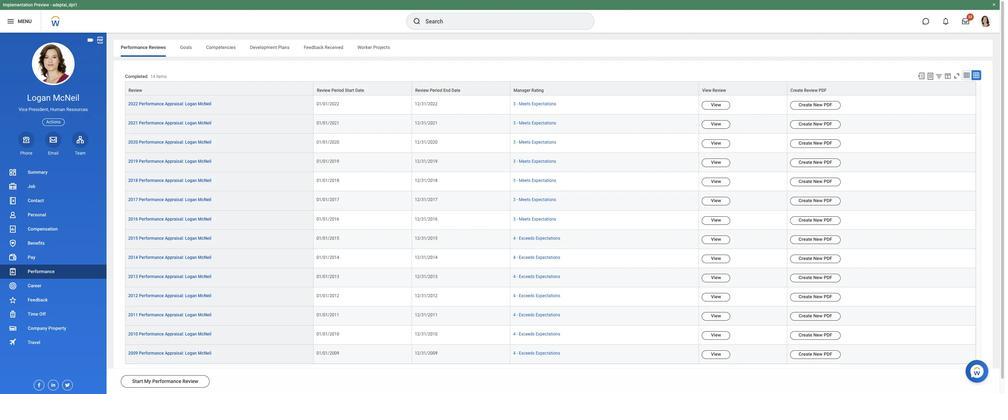 Task type: locate. For each thing, give the bounding box(es) containing it.
review inside popup button
[[415, 88, 429, 93]]

3 for 12/31/2018
[[514, 179, 516, 184]]

appraisal: up 2019 performance appraisal: logan mcneil link
[[165, 140, 184, 145]]

01/01/2015
[[317, 236, 339, 241]]

review period end date
[[415, 88, 461, 93]]

performance for 2014
[[139, 255, 164, 260]]

logan inside 2014 performance appraisal: logan mcneil link
[[185, 255, 197, 260]]

period left the end
[[430, 88, 443, 93]]

logan inside navigation pane region
[[27, 93, 51, 103]]

pdf for 14th create new pdf button from the top
[[824, 352, 833, 358]]

1 3 - meets expectations link from the top
[[514, 100, 557, 107]]

0 vertical spatial start
[[345, 88, 355, 93]]

mcneil inside 2009 performance appraisal: logan mcneil link
[[198, 352, 212, 356]]

resources
[[66, 107, 88, 112]]

period inside "review period end date" popup button
[[430, 88, 443, 93]]

menu banner
[[0, 0, 1000, 33]]

team link
[[72, 132, 88, 156]]

- for 12/31/2022
[[517, 102, 518, 107]]

2 view button from the top
[[702, 121, 731, 129]]

2013
[[128, 275, 138, 280]]

meets for 12/31/2022
[[519, 102, 531, 107]]

job link
[[0, 180, 107, 194]]

4 - exceeds expectations for 12/31/2012
[[514, 294, 561, 299]]

0 horizontal spatial feedback
[[28, 298, 48, 303]]

5 appraisal: from the top
[[165, 179, 184, 184]]

meets
[[519, 102, 531, 107], [519, 121, 531, 126], [519, 140, 531, 145], [519, 159, 531, 164], [519, 179, 531, 184], [519, 198, 531, 203], [519, 217, 531, 222]]

5 3 from the top
[[514, 179, 516, 184]]

performance right '2014'
[[139, 255, 164, 260]]

phone logan mcneil element
[[18, 151, 34, 156]]

export to worksheets image
[[927, 72, 935, 81]]

performance inside list
[[28, 269, 55, 275]]

expectations for 12/31/2018
[[532, 179, 557, 184]]

appraisal: down the 2010 performance appraisal: logan mcneil
[[165, 352, 184, 356]]

mcneil for 2020 performance appraisal: logan mcneil
[[198, 140, 212, 145]]

3 - meets expectations link for 12/31/2019
[[514, 158, 557, 164]]

12/31/2022
[[415, 102, 438, 107]]

12/31/2020
[[415, 140, 438, 145]]

appraisal: inside "link"
[[165, 332, 184, 337]]

mcneil inside 2022 performance appraisal: logan mcneil link
[[198, 102, 212, 107]]

7 3 from the top
[[514, 217, 516, 222]]

12/31/2013
[[415, 275, 438, 280]]

0 horizontal spatial period
[[332, 88, 344, 93]]

01/01/2021
[[317, 121, 339, 126]]

expectations for 12/31/2016
[[532, 217, 557, 222]]

performance right 2017 on the left of page
[[139, 198, 164, 203]]

4 for 12/31/2010
[[514, 332, 516, 337]]

performance up career
[[28, 269, 55, 275]]

date
[[356, 88, 364, 93], [452, 88, 461, 93]]

performance for 2017
[[139, 198, 164, 203]]

feedback for feedback
[[28, 298, 48, 303]]

logan up 2012 performance appraisal: logan mcneil link
[[185, 275, 197, 280]]

performance right my
[[152, 379, 181, 385]]

1 horizontal spatial start
[[345, 88, 355, 93]]

received
[[325, 45, 344, 50]]

01/01/2013
[[317, 275, 339, 280]]

01/01/2012
[[317, 294, 339, 299]]

1 meets from the top
[[519, 102, 531, 107]]

4 new from the top
[[814, 160, 823, 165]]

Search Workday  search field
[[426, 14, 580, 29]]

mcneil inside 2017 performance appraisal: logan mcneil link
[[198, 198, 212, 203]]

3 meets from the top
[[519, 140, 531, 145]]

start my performance review
[[132, 379, 198, 385]]

2014
[[128, 255, 138, 260]]

appraisal: up 2021 performance appraisal: logan mcneil link
[[165, 102, 184, 107]]

performance right 2019 at the top
[[139, 159, 164, 164]]

9 appraisal: from the top
[[165, 255, 184, 260]]

2 4 - exceeds expectations from the top
[[514, 255, 561, 260]]

8 view button from the top
[[702, 236, 731, 244]]

3 row from the top
[[125, 115, 977, 134]]

pdf
[[819, 88, 827, 93], [824, 102, 833, 108], [824, 122, 833, 127], [824, 141, 833, 146], [824, 160, 833, 165], [824, 179, 833, 185], [824, 198, 833, 204], [824, 218, 833, 223], [824, 237, 833, 242], [824, 256, 833, 261], [824, 275, 833, 281], [824, 295, 833, 300], [824, 314, 833, 319], [824, 333, 833, 338], [824, 352, 833, 358]]

6 view button from the top
[[702, 197, 731, 206]]

review
[[129, 88, 142, 93], [317, 88, 331, 93], [415, 88, 429, 93], [713, 88, 727, 93], [805, 88, 818, 93], [183, 379, 198, 385]]

pdf for 13th create new pdf button from the bottom of the page
[[824, 122, 833, 127]]

2 create new pdf from the top
[[799, 122, 833, 127]]

appraisal: up the 2015 performance appraisal: logan mcneil link at the left bottom
[[165, 217, 184, 222]]

logan inside 2012 performance appraisal: logan mcneil link
[[185, 294, 197, 299]]

notifications large image
[[943, 18, 950, 25]]

13 create new pdf button from the top
[[791, 332, 841, 340]]

performance right 2009
[[139, 352, 164, 356]]

3
[[514, 102, 516, 107], [514, 121, 516, 126], [514, 140, 516, 145], [514, 159, 516, 164], [514, 179, 516, 184], [514, 198, 516, 203], [514, 217, 516, 222]]

contact
[[28, 198, 44, 204]]

8 new from the top
[[814, 237, 823, 242]]

benefits
[[28, 241, 45, 246]]

4 - exceeds expectations link for 12/31/2011
[[514, 312, 561, 318]]

- for 12/31/2013
[[517, 275, 518, 280]]

9 row from the top
[[125, 230, 977, 249]]

3 4 - exceeds expectations from the top
[[514, 275, 561, 280]]

6 appraisal: from the top
[[165, 198, 184, 203]]

2010
[[128, 332, 138, 337]]

logan inside 2022 performance appraisal: logan mcneil link
[[185, 102, 197, 107]]

6 new from the top
[[814, 198, 823, 204]]

performance right 2012
[[139, 294, 164, 299]]

3 for 12/31/2017
[[514, 198, 516, 203]]

appraisal: up 2013 performance appraisal: logan mcneil link
[[165, 255, 184, 260]]

8 row from the top
[[125, 211, 977, 230]]

5 4 - exceeds expectations from the top
[[514, 313, 561, 318]]

13 new from the top
[[814, 333, 823, 338]]

11 new from the top
[[814, 295, 823, 300]]

new
[[814, 102, 823, 108], [814, 122, 823, 127], [814, 141, 823, 146], [814, 160, 823, 165], [814, 179, 823, 185], [814, 198, 823, 204], [814, 218, 823, 223], [814, 237, 823, 242], [814, 256, 823, 261], [814, 275, 823, 281], [814, 295, 823, 300], [814, 314, 823, 319], [814, 333, 823, 338], [814, 352, 823, 358]]

period for end
[[430, 88, 443, 93]]

4 for 12/31/2012
[[514, 294, 516, 299]]

appraisal: up 2016 performance appraisal: logan mcneil link
[[165, 198, 184, 203]]

competencies
[[206, 45, 236, 50]]

7 meets from the top
[[519, 217, 531, 222]]

12/31/2016
[[415, 217, 438, 222]]

date inside popup button
[[356, 88, 364, 93]]

performance for 2016
[[139, 217, 164, 222]]

view inside popup button
[[703, 88, 712, 93]]

start inside popup button
[[345, 88, 355, 93]]

performance right the 2021
[[139, 121, 164, 126]]

3 3 - meets expectations from the top
[[514, 140, 557, 145]]

2 exceeds from the top
[[519, 255, 535, 260]]

phone
[[20, 151, 32, 156]]

performance for 2019
[[139, 159, 164, 164]]

mcneil inside 2012 performance appraisal: logan mcneil link
[[198, 294, 212, 299]]

3 4 - exceeds expectations link from the top
[[514, 273, 561, 280]]

appraisal: up 2017 performance appraisal: logan mcneil link in the left of the page
[[165, 179, 184, 184]]

2 4 from the top
[[514, 255, 516, 260]]

0 horizontal spatial start
[[132, 379, 143, 385]]

list
[[0, 166, 107, 350]]

logan up 2011 performance appraisal: logan mcneil link
[[185, 294, 197, 299]]

1 horizontal spatial date
[[452, 88, 461, 93]]

performance for 2015
[[139, 236, 164, 241]]

feedback up time off
[[28, 298, 48, 303]]

0 vertical spatial feedback
[[304, 45, 324, 50]]

1 row from the top
[[125, 81, 977, 96]]

performance for 2009
[[139, 352, 164, 356]]

4 4 - exceeds expectations link from the top
[[514, 292, 561, 299]]

9 view button from the top
[[702, 255, 731, 264]]

performance right 2015
[[139, 236, 164, 241]]

performance left the 'reviews'
[[121, 45, 148, 50]]

1 4 from the top
[[514, 236, 516, 241]]

pdf for ninth create new pdf button from the top of the page
[[824, 256, 833, 261]]

5 new from the top
[[814, 179, 823, 185]]

performance for 2020
[[139, 140, 164, 145]]

6 3 - meets expectations link from the top
[[514, 196, 557, 203]]

mcneil inside 2011 performance appraisal: logan mcneil link
[[198, 313, 212, 318]]

mcneil inside 2016 performance appraisal: logan mcneil link
[[198, 217, 212, 222]]

performance right '2018'
[[139, 179, 164, 184]]

exceeds for 12/31/2009
[[519, 352, 535, 356]]

toolbar
[[915, 70, 982, 81]]

33 button
[[959, 14, 974, 29]]

3 4 from the top
[[514, 275, 516, 280]]

1 4 - exceeds expectations link from the top
[[514, 235, 561, 241]]

logan inside 2019 performance appraisal: logan mcneil link
[[185, 159, 197, 164]]

2018 performance appraisal: logan mcneil link
[[128, 177, 212, 184]]

mcneil inside 2019 performance appraisal: logan mcneil link
[[198, 159, 212, 164]]

1 horizontal spatial feedback
[[304, 45, 324, 50]]

7 4 - exceeds expectations from the top
[[514, 352, 561, 356]]

personal image
[[9, 211, 17, 220]]

logan inside 2011 performance appraisal: logan mcneil link
[[185, 313, 197, 318]]

exceeds for 12/31/2015
[[519, 236, 535, 241]]

6 3 from the top
[[514, 198, 516, 203]]

1 3 - meets expectations from the top
[[514, 102, 557, 107]]

3 - meets expectations for 12/31/2020
[[514, 140, 557, 145]]

pay image
[[9, 254, 17, 262]]

8 appraisal: from the top
[[165, 236, 184, 241]]

1 vertical spatial start
[[132, 379, 143, 385]]

mcneil for 2017 performance appraisal: logan mcneil
[[198, 198, 212, 203]]

performance right 2020
[[139, 140, 164, 145]]

performance right 2011
[[139, 313, 164, 318]]

manager rating
[[514, 88, 544, 93]]

start
[[345, 88, 355, 93], [132, 379, 143, 385]]

logan inside 2010 performance appraisal: logan mcneil "link"
[[185, 332, 197, 337]]

new for seventh create new pdf button from the bottom
[[814, 237, 823, 242]]

meets for 12/31/2017
[[519, 198, 531, 203]]

11 appraisal: from the top
[[165, 294, 184, 299]]

pay link
[[0, 251, 107, 265]]

pdf inside popup button
[[819, 88, 827, 93]]

12 new from the top
[[814, 314, 823, 319]]

plans
[[278, 45, 290, 50]]

create new pdf button
[[791, 101, 841, 110], [791, 121, 841, 129], [791, 140, 841, 148], [791, 159, 841, 168], [791, 178, 841, 187], [791, 197, 841, 206], [791, 217, 841, 225], [791, 236, 841, 244], [791, 255, 841, 264], [791, 274, 841, 283], [791, 294, 841, 302], [791, 313, 841, 321], [791, 332, 841, 340], [791, 351, 841, 360]]

logan inside 2020 performance appraisal: logan mcneil link
[[185, 140, 197, 145]]

period up 01/01/2022
[[332, 88, 344, 93]]

01/01/2020
[[317, 140, 339, 145]]

expectations for 12/31/2012
[[536, 294, 561, 299]]

1 vertical spatial feedback
[[28, 298, 48, 303]]

4 3 - meets expectations from the top
[[514, 159, 557, 164]]

list containing summary
[[0, 166, 107, 350]]

performance inside tab list
[[121, 45, 148, 50]]

start inside button
[[132, 379, 143, 385]]

4 - exceeds expectations for 12/31/2014
[[514, 255, 561, 260]]

career
[[28, 284, 41, 289]]

1 create new pdf button from the top
[[791, 101, 841, 110]]

new for 12th create new pdf button from the top of the page
[[814, 314, 823, 319]]

select to filter grid data image
[[936, 73, 944, 80]]

tab list
[[114, 40, 993, 57]]

2 new from the top
[[814, 122, 823, 127]]

new for 13th create new pdf button from the bottom of the page
[[814, 122, 823, 127]]

logan up the 2015 performance appraisal: logan mcneil link at the left bottom
[[185, 217, 197, 222]]

expectations
[[532, 102, 557, 107], [532, 121, 557, 126], [532, 140, 557, 145], [532, 159, 557, 164], [532, 179, 557, 184], [532, 198, 557, 203], [532, 217, 557, 222], [536, 236, 561, 241], [536, 255, 561, 260], [536, 275, 561, 280], [536, 294, 561, 299], [536, 313, 561, 318], [536, 332, 561, 337], [536, 352, 561, 356]]

appraisal: up 2018 performance appraisal: logan mcneil link
[[165, 159, 184, 164]]

expectations for 12/31/2010
[[536, 332, 561, 337]]

3 for 12/31/2021
[[514, 121, 516, 126]]

4 - exceeds expectations for 12/31/2011
[[514, 313, 561, 318]]

14 create new pdf button from the top
[[791, 351, 841, 360]]

logan up 2017 performance appraisal: logan mcneil link in the left of the page
[[185, 179, 197, 184]]

search image
[[413, 17, 422, 26]]

5 4 - exceeds expectations link from the top
[[514, 312, 561, 318]]

mcneil inside 2021 performance appraisal: logan mcneil link
[[198, 121, 212, 126]]

feedback for feedback received
[[304, 45, 324, 50]]

period inside review period start date popup button
[[332, 88, 344, 93]]

feedback inside navigation pane region
[[28, 298, 48, 303]]

7 4 from the top
[[514, 352, 516, 356]]

7 row from the top
[[125, 192, 977, 211]]

2 meets from the top
[[519, 121, 531, 126]]

2016
[[128, 217, 138, 222]]

1 horizontal spatial period
[[430, 88, 443, 93]]

- for 12/31/2014
[[517, 255, 518, 260]]

pdf for 11th create new pdf button
[[824, 295, 833, 300]]

logan up 2021 performance appraisal: logan mcneil link
[[185, 102, 197, 107]]

career link
[[0, 279, 107, 294]]

export to excel image
[[918, 72, 926, 80]]

performance right 2010
[[139, 332, 164, 337]]

2018
[[128, 179, 138, 184]]

projects
[[373, 45, 390, 50]]

appraisal: up 2020 performance appraisal: logan mcneil link
[[165, 121, 184, 126]]

4 - exceeds expectations link for 12/31/2012
[[514, 292, 561, 299]]

logan inside 2021 performance appraisal: logan mcneil link
[[185, 121, 197, 126]]

logan up president,
[[27, 93, 51, 103]]

time
[[28, 312, 38, 317]]

logan inside 2017 performance appraisal: logan mcneil link
[[185, 198, 197, 203]]

meets for 12/31/2021
[[519, 121, 531, 126]]

start my performance review button
[[121, 376, 210, 388]]

mcneil for 2009 performance appraisal: logan mcneil
[[198, 352, 212, 356]]

logan inside 2018 performance appraisal: logan mcneil link
[[185, 179, 197, 184]]

2017 performance appraisal: logan mcneil link
[[128, 196, 212, 203]]

logan mcneil
[[27, 93, 79, 103]]

2016 performance appraisal: logan mcneil link
[[128, 216, 212, 222]]

4 - exceeds expectations
[[514, 236, 561, 241], [514, 255, 561, 260], [514, 275, 561, 280], [514, 294, 561, 299], [514, 313, 561, 318], [514, 332, 561, 337], [514, 352, 561, 356]]

logan up 2016 performance appraisal: logan mcneil link
[[185, 198, 197, 203]]

0 horizontal spatial date
[[356, 88, 364, 93]]

appraisal: for 2009
[[165, 352, 184, 356]]

development
[[250, 45, 277, 50]]

click to view/edit grid preferences image
[[945, 72, 952, 80]]

logan for 2022 performance appraisal: logan mcneil
[[185, 102, 197, 107]]

compensation image
[[9, 225, 17, 234]]

expectations for 12/31/2017
[[532, 198, 557, 203]]

logan up 2013 performance appraisal: logan mcneil link
[[185, 255, 197, 260]]

mcneil inside the 2015 performance appraisal: logan mcneil link
[[198, 236, 212, 241]]

1 period from the left
[[332, 88, 344, 93]]

logan up 2014 performance appraisal: logan mcneil link
[[185, 236, 197, 241]]

1 appraisal: from the top
[[165, 102, 184, 107]]

new for fifth create new pdf button from the bottom of the page
[[814, 275, 823, 281]]

logan down the 2010 performance appraisal: logan mcneil
[[185, 352, 197, 356]]

12/31/2014
[[415, 255, 438, 260]]

6 row from the top
[[125, 173, 977, 192]]

logan for 2009 performance appraisal: logan mcneil
[[185, 352, 197, 356]]

mcneil for 2018 performance appraisal: logan mcneil
[[198, 179, 212, 184]]

4 - exceeds expectations link for 12/31/2010
[[514, 331, 561, 337]]

new for 3rd create new pdf button
[[814, 141, 823, 146]]

logan for 2021 performance appraisal: logan mcneil
[[185, 121, 197, 126]]

pay
[[28, 255, 35, 261]]

7 exceeds from the top
[[519, 352, 535, 356]]

4 - exceeds expectations for 12/31/2009
[[514, 352, 561, 356]]

feedback left received
[[304, 45, 324, 50]]

logan inside 2013 performance appraisal: logan mcneil link
[[185, 275, 197, 280]]

mcneil
[[53, 93, 79, 103], [198, 102, 212, 107], [198, 121, 212, 126], [198, 140, 212, 145], [198, 159, 212, 164], [198, 179, 212, 184], [198, 198, 212, 203], [198, 217, 212, 222], [198, 236, 212, 241], [198, 255, 212, 260], [198, 275, 212, 280], [198, 294, 212, 299], [198, 313, 212, 318], [198, 332, 212, 337], [198, 352, 212, 356]]

manager rating button
[[511, 82, 699, 95]]

mcneil inside 2014 performance appraisal: logan mcneil link
[[198, 255, 212, 260]]

mcneil inside 2010 performance appraisal: logan mcneil "link"
[[198, 332, 212, 337]]

menu button
[[0, 10, 41, 33]]

date for review period end date
[[452, 88, 461, 93]]

3 - meets expectations link for 12/31/2018
[[514, 177, 557, 184]]

close environment banner image
[[993, 2, 997, 7]]

mcneil for 2010 performance appraisal: logan mcneil
[[198, 332, 212, 337]]

logan inside 2009 performance appraisal: logan mcneil link
[[185, 352, 197, 356]]

4 for 12/31/2009
[[514, 352, 516, 356]]

appraisal: up 2010 performance appraisal: logan mcneil "link"
[[165, 313, 184, 318]]

mcneil for 2016 performance appraisal: logan mcneil
[[198, 217, 212, 222]]

6 exceeds from the top
[[519, 332, 535, 337]]

performance for 2010
[[139, 332, 164, 337]]

2021 performance appraisal: logan mcneil link
[[128, 119, 212, 126]]

logan up 2009 performance appraisal: logan mcneil link
[[185, 332, 197, 337]]

4 3 - meets expectations link from the top
[[514, 158, 557, 164]]

12 appraisal: from the top
[[165, 313, 184, 318]]

4 4 - exceeds expectations from the top
[[514, 294, 561, 299]]

3 3 from the top
[[514, 140, 516, 145]]

2010 performance appraisal: logan mcneil
[[128, 332, 212, 337]]

logan inside 2016 performance appraisal: logan mcneil link
[[185, 217, 197, 222]]

date inside popup button
[[452, 88, 461, 93]]

travel image
[[9, 339, 17, 347]]

period for start
[[332, 88, 344, 93]]

property
[[48, 326, 66, 332]]

logan inside the 2015 performance appraisal: logan mcneil link
[[185, 236, 197, 241]]

logan up 2010 performance appraisal: logan mcneil "link"
[[185, 313, 197, 318]]

appraisal: for 2020
[[165, 140, 184, 145]]

7 3 - meets expectations from the top
[[514, 217, 557, 222]]

feedback received
[[304, 45, 344, 50]]

2019 performance appraisal: logan mcneil link
[[128, 158, 212, 164]]

7 new from the top
[[814, 218, 823, 223]]

logan up 2020 performance appraisal: logan mcneil link
[[185, 121, 197, 126]]

pdf for 3rd create new pdf button
[[824, 141, 833, 146]]

3 - meets expectations for 12/31/2021
[[514, 121, 557, 126]]

10 new from the top
[[814, 275, 823, 281]]

2 create new pdf button from the top
[[791, 121, 841, 129]]

6 4 - exceeds expectations from the top
[[514, 332, 561, 337]]

- for 12/31/2012
[[517, 294, 518, 299]]

logan
[[27, 93, 51, 103], [185, 102, 197, 107], [185, 121, 197, 126], [185, 140, 197, 145], [185, 159, 197, 164], [185, 179, 197, 184], [185, 198, 197, 203], [185, 217, 197, 222], [185, 236, 197, 241], [185, 255, 197, 260], [185, 275, 197, 280], [185, 294, 197, 299], [185, 313, 197, 318], [185, 332, 197, 337], [185, 352, 197, 356]]

1 new from the top
[[814, 102, 823, 108]]

view printable version (pdf) image
[[96, 36, 104, 44]]

performance right 2016
[[139, 217, 164, 222]]

5 meets from the top
[[519, 179, 531, 184]]

performance right 2013
[[139, 275, 164, 280]]

appraisal: up 2014 performance appraisal: logan mcneil link
[[165, 236, 184, 241]]

6 3 - meets expectations from the top
[[514, 198, 557, 203]]

logan for 2013 performance appraisal: logan mcneil
[[185, 275, 197, 280]]

performance right 2022
[[139, 102, 164, 107]]

6 create new pdf from the top
[[799, 198, 833, 204]]

mcneil inside 2018 performance appraisal: logan mcneil link
[[198, 179, 212, 184]]

3 - meets expectations link for 12/31/2022
[[514, 100, 557, 107]]

13 row from the top
[[125, 307, 977, 326]]

2015 performance appraisal: logan mcneil
[[128, 236, 212, 241]]

2 3 - meets expectations link from the top
[[514, 119, 557, 126]]

- inside menu banner
[[50, 2, 52, 7]]

2017
[[128, 198, 138, 203]]

row
[[125, 81, 977, 96], [125, 96, 977, 115], [125, 115, 977, 134], [125, 134, 977, 153], [125, 153, 977, 173], [125, 173, 977, 192], [125, 192, 977, 211], [125, 211, 977, 230], [125, 230, 977, 249], [125, 249, 977, 269], [125, 269, 977, 288], [125, 288, 977, 307], [125, 307, 977, 326], [125, 326, 977, 345], [125, 345, 977, 365]]

summary
[[28, 170, 48, 175]]

2015 performance appraisal: logan mcneil link
[[128, 235, 212, 241]]

appraisal: for 2010
[[165, 332, 184, 337]]

logan up 2019 performance appraisal: logan mcneil link
[[185, 140, 197, 145]]

4 - exceeds expectations link for 12/31/2009
[[514, 350, 561, 356]]

8 create new pdf from the top
[[799, 237, 833, 242]]

6 4 - exceeds expectations link from the top
[[514, 331, 561, 337]]

9 new from the top
[[814, 256, 823, 261]]

appraisal: up 2011 performance appraisal: logan mcneil link
[[165, 294, 184, 299]]

meets for 12/31/2019
[[519, 159, 531, 164]]

performance inside "link"
[[139, 332, 164, 337]]

appraisal: up 2009 performance appraisal: logan mcneil link
[[165, 332, 184, 337]]

appraisal: for 2018
[[165, 179, 184, 184]]

logan up 2018 performance appraisal: logan mcneil link
[[185, 159, 197, 164]]

mcneil inside navigation pane region
[[53, 93, 79, 103]]

-
[[50, 2, 52, 7], [517, 102, 518, 107], [517, 121, 518, 126], [517, 140, 518, 145], [517, 159, 518, 164], [517, 179, 518, 184], [517, 198, 518, 203], [517, 217, 518, 222], [517, 236, 518, 241], [517, 255, 518, 260], [517, 275, 518, 280], [517, 294, 518, 299], [517, 313, 518, 318], [517, 332, 518, 337], [517, 352, 518, 356]]

travel link
[[0, 336, 107, 350]]

- for 12/31/2019
[[517, 159, 518, 164]]

5 4 from the top
[[514, 313, 516, 318]]

2009
[[128, 352, 138, 356]]

completed 14 items
[[125, 74, 167, 79]]

appraisal: up 2012 performance appraisal: logan mcneil link
[[165, 275, 184, 280]]

mcneil inside 2020 performance appraisal: logan mcneil link
[[198, 140, 212, 145]]

benefits image
[[9, 240, 17, 248]]

3 for 12/31/2020
[[514, 140, 516, 145]]

14 create new pdf from the top
[[799, 352, 833, 358]]

10 create new pdf from the top
[[799, 275, 833, 281]]

mcneil inside 2013 performance appraisal: logan mcneil link
[[198, 275, 212, 280]]



Task type: vqa. For each thing, say whether or not it's contained in the screenshot.


Task type: describe. For each thing, give the bounding box(es) containing it.
logan for 2012 performance appraisal: logan mcneil
[[185, 294, 197, 299]]

email
[[48, 151, 59, 156]]

5 view button from the top
[[702, 178, 731, 187]]

3 for 12/31/2022
[[514, 102, 516, 107]]

new for 1st create new pdf button
[[814, 102, 823, 108]]

expectations for 12/31/2011
[[536, 313, 561, 318]]

01/01/2009
[[317, 352, 339, 356]]

2019
[[128, 159, 138, 164]]

4 create new pdf button from the top
[[791, 159, 841, 168]]

7 create new pdf button from the top
[[791, 217, 841, 225]]

company property
[[28, 326, 66, 332]]

- for 12/31/2021
[[517, 121, 518, 126]]

exceeds for 12/31/2010
[[519, 332, 535, 337]]

logan for 2014 performance appraisal: logan mcneil
[[185, 255, 197, 260]]

new for fifth create new pdf button
[[814, 179, 823, 185]]

2013 performance appraisal: logan mcneil
[[128, 275, 212, 280]]

appraisal: for 2016
[[165, 217, 184, 222]]

pdf for eighth create new pdf button from the bottom of the page
[[824, 218, 833, 223]]

12 create new pdf button from the top
[[791, 313, 841, 321]]

3 - meets expectations link for 12/31/2020
[[514, 139, 557, 145]]

expectations for 12/31/2015
[[536, 236, 561, 241]]

4 row from the top
[[125, 134, 977, 153]]

11 create new pdf from the top
[[799, 295, 833, 300]]

12 create new pdf from the top
[[799, 314, 833, 319]]

travel
[[28, 340, 40, 346]]

10 create new pdf button from the top
[[791, 274, 841, 283]]

5 row from the top
[[125, 153, 977, 173]]

4 for 12/31/2014
[[514, 255, 516, 260]]

4 - exceeds expectations link for 12/31/2013
[[514, 273, 561, 280]]

new for eighth create new pdf button from the bottom of the page
[[814, 218, 823, 223]]

pdf for 13th create new pdf button from the top
[[824, 333, 833, 338]]

expectations for 12/31/2019
[[532, 159, 557, 164]]

5 create new pdf button from the top
[[791, 178, 841, 187]]

13 view button from the top
[[702, 332, 731, 340]]

4 view button from the top
[[702, 159, 731, 168]]

job image
[[9, 183, 17, 191]]

human
[[50, 107, 65, 112]]

manager
[[514, 88, 531, 93]]

12/31/2010
[[415, 332, 438, 337]]

1 view button from the top
[[702, 101, 731, 110]]

4 - exceeds expectations for 12/31/2013
[[514, 275, 561, 280]]

table image
[[964, 72, 971, 79]]

2020 performance appraisal: logan mcneil link
[[128, 139, 212, 145]]

performance image
[[9, 268, 17, 276]]

phone button
[[18, 132, 34, 156]]

3 create new pdf from the top
[[799, 141, 833, 146]]

2012
[[128, 294, 138, 299]]

8 create new pdf button from the top
[[791, 236, 841, 244]]

4 for 12/31/2015
[[514, 236, 516, 241]]

end
[[444, 88, 451, 93]]

3 - meets expectations for 12/31/2017
[[514, 198, 557, 203]]

personal link
[[0, 208, 107, 222]]

logan for 2015 performance appraisal: logan mcneil
[[185, 236, 197, 241]]

mcneil for 2015 performance appraisal: logan mcneil
[[198, 236, 212, 241]]

view review
[[703, 88, 727, 93]]

2012 performance appraisal: logan mcneil link
[[128, 292, 212, 299]]

mcneil for 2012 performance appraisal: logan mcneil
[[198, 294, 212, 299]]

feedback image
[[9, 296, 17, 305]]

personal
[[28, 213, 46, 218]]

2021
[[128, 121, 138, 126]]

contact link
[[0, 194, 107, 208]]

12/31/2018
[[415, 179, 438, 184]]

meets for 12/31/2018
[[519, 179, 531, 184]]

vice president, human resources
[[19, 107, 88, 112]]

12/31/2011
[[415, 313, 438, 318]]

adeptai_dpt1
[[53, 2, 77, 7]]

mcneil for 2022 performance appraisal: logan mcneil
[[198, 102, 212, 107]]

7 create new pdf from the top
[[799, 218, 833, 223]]

3 - meets expectations for 12/31/2018
[[514, 179, 557, 184]]

expectations for 12/31/2022
[[532, 102, 557, 107]]

2014 performance appraisal: logan mcneil
[[128, 255, 212, 260]]

14 view button from the top
[[702, 351, 731, 360]]

pdf for seventh create new pdf button from the bottom
[[824, 237, 833, 242]]

new for 6th create new pdf button from the top
[[814, 198, 823, 204]]

date for review period start date
[[356, 88, 364, 93]]

twitter image
[[63, 381, 70, 389]]

2014 performance appraisal: logan mcneil link
[[128, 254, 212, 260]]

create review pdf button
[[788, 82, 976, 95]]

logan for 2011 performance appraisal: logan mcneil
[[185, 313, 197, 318]]

review period start date
[[317, 88, 364, 93]]

appraisal: for 2013
[[165, 275, 184, 280]]

performance inside button
[[152, 379, 181, 385]]

- for 12/31/2011
[[517, 313, 518, 318]]

compensation
[[28, 227, 58, 232]]

team logan mcneil element
[[72, 151, 88, 156]]

12 view button from the top
[[702, 313, 731, 321]]

2021 performance appraisal: logan mcneil
[[128, 121, 212, 126]]

4 for 12/31/2013
[[514, 275, 516, 280]]

review period end date button
[[412, 82, 510, 95]]

01/01/2022
[[317, 102, 339, 107]]

10 view button from the top
[[702, 274, 731, 283]]

meets for 12/31/2020
[[519, 140, 531, 145]]

13 create new pdf from the top
[[799, 333, 833, 338]]

9 create new pdf from the top
[[799, 256, 833, 261]]

4 - exceeds expectations link for 12/31/2014
[[514, 254, 561, 260]]

3 view button from the top
[[702, 140, 731, 148]]

2020
[[128, 140, 138, 145]]

2022
[[128, 102, 138, 107]]

off
[[39, 312, 46, 317]]

facebook image
[[34, 381, 42, 389]]

review inside button
[[183, 379, 198, 385]]

mail image
[[49, 136, 58, 144]]

2019 performance appraisal: logan mcneil
[[128, 159, 212, 164]]

expectations for 12/31/2009
[[536, 352, 561, 356]]

14 row from the top
[[125, 326, 977, 345]]

12/31/2021
[[415, 121, 438, 126]]

2022 performance appraisal: logan mcneil
[[128, 102, 212, 107]]

01/01/2019
[[317, 159, 339, 164]]

4 - exceeds expectations for 12/31/2015
[[514, 236, 561, 241]]

mcneil for 2013 performance appraisal: logan mcneil
[[198, 275, 212, 280]]

summary image
[[9, 168, 17, 177]]

email logan mcneil element
[[45, 151, 61, 156]]

expand table image
[[973, 72, 981, 79]]

phone image
[[21, 136, 31, 144]]

pdf for 6th create new pdf button from the top
[[824, 198, 833, 204]]

feedback link
[[0, 294, 107, 308]]

6 create new pdf button from the top
[[791, 197, 841, 206]]

1 create new pdf from the top
[[799, 102, 833, 108]]

review period start date button
[[314, 82, 412, 95]]

performance for 2021
[[139, 121, 164, 126]]

7 view button from the top
[[702, 217, 731, 225]]

- for 12/31/2017
[[517, 198, 518, 203]]

appraisal: for 2017
[[165, 198, 184, 203]]

12/31/2009
[[415, 352, 438, 356]]

contact image
[[9, 197, 17, 205]]

actions
[[46, 120, 61, 125]]

career image
[[9, 282, 17, 291]]

company property link
[[0, 322, 107, 336]]

profile logan mcneil image
[[981, 16, 992, 28]]

2020 performance appraisal: logan mcneil
[[128, 140, 212, 145]]

view team image
[[76, 136, 85, 144]]

email button
[[45, 132, 61, 156]]

logan for 2016 performance appraisal: logan mcneil
[[185, 217, 197, 222]]

12 row from the top
[[125, 288, 977, 307]]

2009 performance appraisal: logan mcneil
[[128, 352, 212, 356]]

actions button
[[42, 119, 65, 126]]

4 - exceeds expectations for 12/31/2010
[[514, 332, 561, 337]]

president,
[[29, 107, 49, 112]]

mcneil for 2011 performance appraisal: logan mcneil
[[198, 313, 212, 318]]

3 for 12/31/2019
[[514, 159, 516, 164]]

view review button
[[699, 82, 787, 95]]

company property image
[[9, 325, 17, 333]]

12/31/2017
[[415, 198, 438, 203]]

development plans
[[250, 45, 290, 50]]

tab list containing performance reviews
[[114, 40, 993, 57]]

01/01/2011
[[317, 313, 339, 318]]

time off image
[[9, 311, 17, 319]]

navigation pane region
[[0, 33, 107, 395]]

completed
[[125, 74, 148, 79]]

2009 performance appraisal: logan mcneil link
[[128, 350, 212, 356]]

pdf for fifth create new pdf button from the bottom of the page
[[824, 275, 833, 281]]

5 create new pdf from the top
[[799, 179, 833, 185]]

fullscreen image
[[954, 72, 961, 80]]

meets for 12/31/2016
[[519, 217, 531, 222]]

15 row from the top
[[125, 345, 977, 365]]

2018 performance appraisal: logan mcneil
[[128, 179, 212, 184]]

2011 performance appraisal: logan mcneil link
[[128, 312, 212, 318]]

12/31/2015
[[415, 236, 438, 241]]

expectations for 12/31/2021
[[532, 121, 557, 126]]

reviews
[[149, 45, 166, 50]]

2 row from the top
[[125, 96, 977, 115]]

10 row from the top
[[125, 249, 977, 269]]

3 - meets expectations link for 12/31/2016
[[514, 216, 557, 222]]

01/01/2016
[[317, 217, 339, 222]]

- for 12/31/2015
[[517, 236, 518, 241]]

appraisal: for 2015
[[165, 236, 184, 241]]

mcneil for 2021 performance appraisal: logan mcneil
[[198, 121, 212, 126]]

expectations for 12/31/2013
[[536, 275, 561, 280]]

2015
[[128, 236, 138, 241]]

items
[[156, 74, 167, 79]]

appraisal: for 2019
[[165, 159, 184, 164]]

2013 performance appraisal: logan mcneil link
[[128, 273, 212, 280]]

12/31/2019
[[415, 159, 438, 164]]

logan for 2019 performance appraisal: logan mcneil
[[185, 159, 197, 164]]

2012 performance appraisal: logan mcneil
[[128, 294, 212, 299]]

2016 performance appraisal: logan mcneil
[[128, 217, 212, 222]]

logan for 2018 performance appraisal: logan mcneil
[[185, 179, 197, 184]]

preview
[[34, 2, 49, 7]]

performance for 2012
[[139, 294, 164, 299]]

logan for 2010 performance appraisal: logan mcneil
[[185, 332, 197, 337]]

01/01/2014
[[317, 255, 339, 260]]

team
[[75, 151, 86, 156]]

01/01/2010
[[317, 332, 339, 337]]

my
[[144, 379, 151, 385]]

new for 11th create new pdf button
[[814, 295, 823, 300]]

time off link
[[0, 308, 107, 322]]

4 create new pdf from the top
[[799, 160, 833, 165]]

mcneil for 2014 performance appraisal: logan mcneil
[[198, 255, 212, 260]]

appraisal: for 2012
[[165, 294, 184, 299]]

11 row from the top
[[125, 269, 977, 288]]

3 create new pdf button from the top
[[791, 140, 841, 148]]

01/01/2018
[[317, 179, 339, 184]]

row containing review
[[125, 81, 977, 96]]

company
[[28, 326, 47, 332]]

appraisal: for 2011
[[165, 313, 184, 318]]

pdf for "create review pdf" popup button
[[819, 88, 827, 93]]

worker
[[358, 45, 372, 50]]

9 create new pdf button from the top
[[791, 255, 841, 264]]

3 for 12/31/2016
[[514, 217, 516, 222]]

time off
[[28, 312, 46, 317]]

appraisal: for 2021
[[165, 121, 184, 126]]

tag image
[[87, 36, 95, 44]]

pdf for fifth create new pdf button
[[824, 179, 833, 185]]

11 view button from the top
[[702, 294, 731, 302]]

implementation preview -   adeptai_dpt1
[[3, 2, 77, 7]]

11 create new pdf button from the top
[[791, 294, 841, 302]]

inbox large image
[[963, 18, 970, 25]]

create inside popup button
[[791, 88, 804, 93]]

justify image
[[6, 17, 15, 26]]

linkedin image
[[48, 381, 56, 388]]



